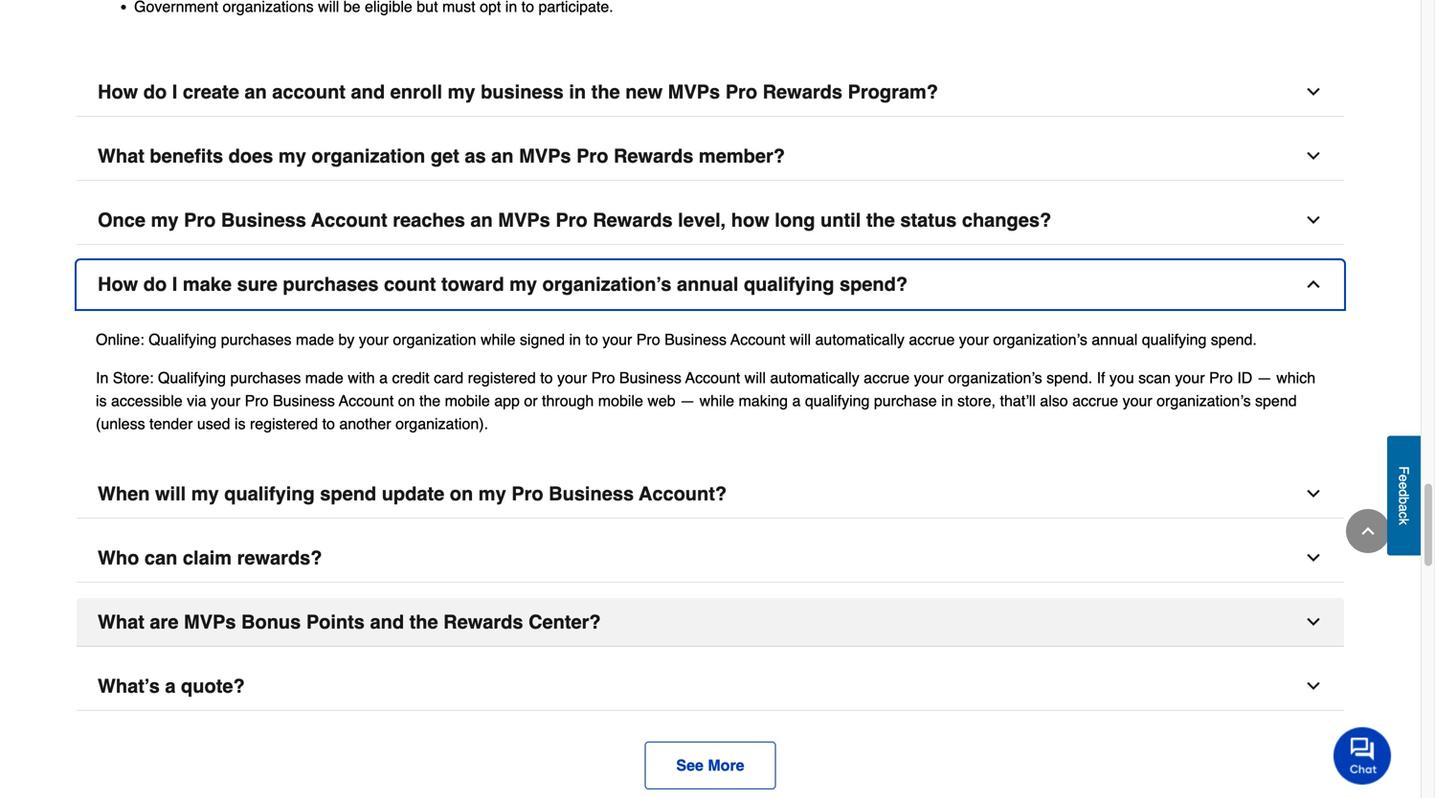 Task type: locate. For each thing, give the bounding box(es) containing it.
chevron down image
[[1304, 82, 1323, 101], [1304, 146, 1323, 165], [1304, 210, 1323, 230]]

1 vertical spatial made
[[305, 369, 344, 387]]

what inside button
[[98, 611, 144, 633]]

1 horizontal spatial while
[[700, 392, 735, 410]]

k
[[1397, 519, 1412, 525]]

0 vertical spatial and
[[351, 81, 385, 103]]

purchases up by
[[283, 273, 379, 295]]

is down in
[[96, 392, 107, 410]]

who can claim rewards?
[[98, 547, 322, 569]]

accrue for spend.
[[864, 369, 910, 387]]

spend down which
[[1256, 392, 1297, 410]]

1 vertical spatial annual
[[1092, 331, 1138, 348]]

qualifying up the via
[[158, 369, 226, 387]]

0 vertical spatial i
[[172, 81, 177, 103]]

2 vertical spatial to
[[322, 415, 335, 433]]

2 chevron down image from the top
[[1304, 549, 1323, 568]]

1 do from the top
[[143, 81, 167, 103]]

organization up card
[[393, 331, 476, 348]]

chevron down image for what's a quote?
[[1304, 677, 1323, 696]]

1 horizontal spatial on
[[450, 483, 473, 505]]

do left create
[[143, 81, 167, 103]]

the up organization).
[[419, 392, 441, 410]]

account left reaches
[[311, 209, 388, 231]]

mobile
[[445, 392, 490, 410], [598, 392, 643, 410]]

my inside "button"
[[510, 273, 537, 295]]

0 vertical spatial how
[[98, 81, 138, 103]]

will for in
[[790, 331, 811, 348]]

f
[[1397, 466, 1412, 475]]

and
[[351, 81, 385, 103], [370, 611, 404, 633]]

1 horizontal spatial mobile
[[598, 392, 643, 410]]

chevron down image inside how do i create an account and enroll my business in the new mvps pro rewards program? button
[[1304, 82, 1323, 101]]

spend. up also
[[1047, 369, 1093, 387]]

1 vertical spatial an
[[491, 145, 514, 167]]

to right signed
[[586, 331, 598, 348]]

toward
[[441, 273, 504, 295]]

1 vertical spatial do
[[143, 273, 167, 295]]

2 vertical spatial accrue
[[1073, 392, 1119, 410]]

0 vertical spatial an
[[245, 81, 267, 103]]

registered right used
[[250, 415, 318, 433]]

to
[[586, 331, 598, 348], [540, 369, 553, 387], [322, 415, 335, 433]]

my right enroll at the top left of the page
[[448, 81, 476, 103]]

annual up 'you'
[[1092, 331, 1138, 348]]

an inside 'button'
[[491, 145, 514, 167]]

do inside button
[[143, 81, 167, 103]]

0 horizontal spatial annual
[[677, 273, 739, 295]]

an right the as
[[491, 145, 514, 167]]

to up through at left
[[540, 369, 553, 387]]

spend left update on the bottom left
[[320, 483, 376, 505]]

1 horizontal spatial will
[[745, 369, 766, 387]]

2 vertical spatial in
[[942, 392, 953, 410]]

and left enroll at the top left of the page
[[351, 81, 385, 103]]

organization's up store, in the right of the page
[[948, 369, 1043, 387]]

while left signed
[[481, 331, 516, 348]]

organization left get
[[312, 145, 425, 167]]

0 horizontal spatial spend
[[320, 483, 376, 505]]

my inside button
[[151, 209, 179, 231]]

account
[[272, 81, 346, 103]]

chevron down image inside once my pro business account reaches an mvps pro rewards level, how long until the status changes? button
[[1304, 210, 1323, 230]]

scan
[[1139, 369, 1171, 387]]

chevron down image for who can claim rewards?
[[1304, 549, 1323, 568]]

organization's down 'once my pro business account reaches an mvps pro rewards level, how long until the status changes?'
[[543, 273, 672, 295]]

mobile left web on the left of the page
[[598, 392, 643, 410]]

registered up app
[[468, 369, 536, 387]]

1 horizontal spatial to
[[540, 369, 553, 387]]

spend
[[1256, 392, 1297, 410], [320, 483, 376, 505]]

0 vertical spatial will
[[790, 331, 811, 348]]

what's
[[98, 675, 160, 697]]

my right does
[[279, 145, 306, 167]]

1 vertical spatial while
[[700, 392, 735, 410]]

1 chevron down image from the top
[[1304, 82, 1323, 101]]

mobile down card
[[445, 392, 490, 410]]

spend. inside "in store: qualifying purchases made with a credit card registered to your pro business account will automatically accrue your organization's spend. if you scan your pro id — which is accessible via your pro business account on the mobile app or through mobile web — while making a qualifying purchase in store, that'll also accrue your organization's spend (unless tender used is registered to another organization)."
[[1047, 369, 1093, 387]]

2 chevron down image from the top
[[1304, 146, 1323, 165]]

made left by
[[296, 331, 334, 348]]

qualifying up scan on the top right of page
[[1142, 331, 1207, 348]]

purchases down "sure"
[[221, 331, 292, 348]]

1 horizontal spatial spend.
[[1211, 331, 1257, 348]]

e up b
[[1397, 482, 1412, 490]]

in right signed
[[569, 331, 581, 348]]

e
[[1397, 475, 1412, 482], [1397, 482, 1412, 490]]

1 horizontal spatial registered
[[468, 369, 536, 387]]

to for in
[[586, 331, 598, 348]]

0 horizontal spatial spend.
[[1047, 369, 1093, 387]]

i inside button
[[172, 81, 177, 103]]

pro inside button
[[726, 81, 758, 103]]

0 vertical spatial is
[[96, 392, 107, 410]]

what left the are
[[98, 611, 144, 633]]

pro up 'once my pro business account reaches an mvps pro rewards level, how long until the status changes?'
[[577, 145, 609, 167]]

0 horizontal spatial to
[[322, 415, 335, 433]]

qualifying left the purchase
[[805, 392, 870, 410]]

chat invite button image
[[1334, 727, 1392, 785]]

chevron down image inside when will my qualifying spend update on my pro business account? 'button'
[[1304, 484, 1323, 503]]

rewards inside 'button'
[[614, 145, 694, 167]]

purchases up used
[[230, 369, 301, 387]]

1 vertical spatial accrue
[[864, 369, 910, 387]]

0 vertical spatial spend
[[1256, 392, 1297, 410]]

a up the k
[[1397, 504, 1412, 512]]

0 horizontal spatial on
[[398, 392, 415, 410]]

0 vertical spatial chevron down image
[[1304, 82, 1323, 101]]

to left another on the bottom
[[322, 415, 335, 433]]

0 vertical spatial do
[[143, 81, 167, 103]]

accrue for annual
[[909, 331, 955, 348]]

pro up member?
[[726, 81, 758, 103]]

pro up how do i make sure purchases count toward my organization's annual qualifying spend?
[[556, 209, 588, 231]]

chevron up image
[[1304, 275, 1323, 294]]

an right create
[[245, 81, 267, 103]]

chevron down image inside what's a quote? button
[[1304, 677, 1323, 696]]

do for create
[[143, 81, 167, 103]]

0 vertical spatial on
[[398, 392, 415, 410]]

is right used
[[235, 415, 246, 433]]

to for registered
[[540, 369, 553, 387]]

reaches
[[393, 209, 465, 231]]

1 what from the top
[[98, 145, 144, 167]]

an
[[245, 81, 267, 103], [491, 145, 514, 167], [471, 209, 493, 231]]

account up another on the bottom
[[339, 392, 394, 410]]

2 vertical spatial will
[[155, 483, 186, 505]]

how do i make sure purchases count toward my organization's annual qualifying spend? button
[[77, 260, 1345, 309]]

qualifying down long
[[744, 273, 835, 295]]

i for make
[[172, 273, 177, 295]]

mvps down business at top
[[519, 145, 571, 167]]

1 vertical spatial spend.
[[1047, 369, 1093, 387]]

e up d
[[1397, 475, 1412, 482]]

tender
[[149, 415, 193, 433]]

i inside "button"
[[172, 273, 177, 295]]

on down the credit
[[398, 392, 415, 410]]

on right update on the bottom left
[[450, 483, 473, 505]]

1 vertical spatial automatically
[[770, 369, 860, 387]]

0 vertical spatial —
[[1257, 369, 1273, 387]]

organization's
[[543, 273, 672, 295], [993, 331, 1088, 348], [948, 369, 1043, 387], [1157, 392, 1251, 410]]

spend. up "id"
[[1211, 331, 1257, 348]]

what
[[98, 145, 144, 167], [98, 611, 144, 633]]

how up online:
[[98, 273, 138, 295]]

id
[[1238, 369, 1253, 387]]

0 vertical spatial while
[[481, 331, 516, 348]]

as
[[465, 145, 486, 167]]

1 chevron down image from the top
[[1304, 484, 1323, 503]]

what's a quote?
[[98, 675, 245, 697]]

0 horizontal spatial mobile
[[445, 392, 490, 410]]

business
[[221, 209, 306, 231], [665, 331, 727, 348], [620, 369, 682, 387], [273, 392, 335, 410], [549, 483, 634, 505]]

does
[[229, 145, 273, 167]]

pro inside 'button'
[[512, 483, 544, 505]]

purchase
[[874, 392, 937, 410]]

qualifying inside 'button'
[[224, 483, 315, 505]]

level,
[[678, 209, 726, 231]]

qualifying
[[744, 273, 835, 295], [1142, 331, 1207, 348], [805, 392, 870, 410], [224, 483, 315, 505]]

purchases inside "in store: qualifying purchases made with a credit card registered to your pro business account will automatically accrue your organization's spend. if you scan your pro id — which is accessible via your pro business account on the mobile app or through mobile web — while making a qualifying purchase in store, that'll also accrue your organization's spend (unless tender used is registered to another organization)."
[[230, 369, 301, 387]]

made inside "in store: qualifying purchases made with a credit card registered to your pro business account will automatically accrue your organization's spend. if you scan your pro id — which is accessible via your pro business account on the mobile app or through mobile web — while making a qualifying purchase in store, that'll also accrue your organization's spend (unless tender used is registered to another organization)."
[[305, 369, 344, 387]]

annual
[[677, 273, 739, 295], [1092, 331, 1138, 348]]

create
[[183, 81, 239, 103]]

0 vertical spatial automatically
[[815, 331, 905, 348]]

0 horizontal spatial while
[[481, 331, 516, 348]]

the inside button
[[867, 209, 895, 231]]

is
[[96, 392, 107, 410], [235, 415, 246, 433]]

rewards
[[763, 81, 843, 103], [614, 145, 694, 167], [593, 209, 673, 231], [444, 611, 523, 633]]

organization's down "id"
[[1157, 392, 1251, 410]]

when will my qualifying spend update on my pro business account?
[[98, 483, 727, 505]]

a right what's on the left
[[165, 675, 176, 697]]

the left new
[[592, 81, 620, 103]]

rewards?
[[237, 547, 322, 569]]

a inside button
[[1397, 504, 1412, 512]]

2 vertical spatial purchases
[[230, 369, 301, 387]]

the right points at the bottom left of page
[[409, 611, 438, 633]]

2 what from the top
[[98, 611, 144, 633]]

how inside "button"
[[98, 273, 138, 295]]

2 vertical spatial chevron down image
[[1304, 210, 1323, 230]]

your right by
[[359, 331, 389, 348]]

on
[[398, 392, 415, 410], [450, 483, 473, 505]]

your down 'you'
[[1123, 392, 1153, 410]]

1 vertical spatial qualifying
[[158, 369, 226, 387]]

update
[[382, 483, 445, 505]]

what up once
[[98, 145, 144, 167]]

0 horizontal spatial —
[[680, 392, 695, 410]]

signed
[[520, 331, 565, 348]]

rewards left center?
[[444, 611, 523, 633]]

an inside button
[[471, 209, 493, 231]]

will for registered
[[745, 369, 766, 387]]

0 vertical spatial purchases
[[283, 273, 379, 295]]

2 how from the top
[[98, 273, 138, 295]]

mvps inside what benefits does my organization get as an mvps pro rewards member? 'button'
[[519, 145, 571, 167]]

how for how do i create an account and enroll my business in the new mvps pro rewards program?
[[98, 81, 138, 103]]

1 vertical spatial spend
[[320, 483, 376, 505]]

while
[[481, 331, 516, 348], [700, 392, 735, 410]]

chevron down image inside what are mvps bonus points and the rewards center? button
[[1304, 613, 1323, 632]]

store:
[[113, 369, 154, 387]]

0 vertical spatial organization
[[312, 145, 425, 167]]

qualifying up rewards?
[[224, 483, 315, 505]]

while left making
[[700, 392, 735, 410]]

rewards left level,
[[593, 209, 673, 231]]

what for what are mvps bonus points and the rewards center?
[[98, 611, 144, 633]]

automatically up making
[[770, 369, 860, 387]]

1 vertical spatial on
[[450, 483, 473, 505]]

1 vertical spatial —
[[680, 392, 695, 410]]

mvps
[[668, 81, 720, 103], [519, 145, 571, 167], [498, 209, 550, 231], [184, 611, 236, 633]]

the
[[592, 81, 620, 103], [867, 209, 895, 231], [419, 392, 441, 410], [409, 611, 438, 633]]

chevron down image inside who can claim rewards? 'button'
[[1304, 549, 1323, 568]]

2 horizontal spatial to
[[586, 331, 598, 348]]

in inside "in store: qualifying purchases made with a credit card registered to your pro business account will automatically accrue your organization's spend. if you scan your pro id — which is accessible via your pro business account on the mobile app or through mobile web — while making a qualifying purchase in store, that'll also accrue your organization's spend (unless tender used is registered to another organization)."
[[942, 392, 953, 410]]

2 horizontal spatial will
[[790, 331, 811, 348]]

i left make
[[172, 273, 177, 295]]

my right toward
[[510, 273, 537, 295]]

your
[[359, 331, 389, 348], [603, 331, 632, 348], [959, 331, 989, 348], [557, 369, 587, 387], [914, 369, 944, 387], [1175, 369, 1205, 387], [211, 392, 241, 410], [1123, 392, 1153, 410]]

qualifying
[[149, 331, 217, 348], [158, 369, 226, 387]]

how do i create an account and enroll my business in the new mvps pro rewards program?
[[98, 81, 939, 103]]

pro left "id"
[[1210, 369, 1233, 387]]

in right business at top
[[569, 81, 586, 103]]

3 chevron down image from the top
[[1304, 613, 1323, 632]]

mvps right new
[[668, 81, 720, 103]]

—
[[1257, 369, 1273, 387], [680, 392, 695, 410]]

2 vertical spatial an
[[471, 209, 493, 231]]

pro up web on the left of the page
[[637, 331, 660, 348]]

1 vertical spatial to
[[540, 369, 553, 387]]

0 vertical spatial what
[[98, 145, 144, 167]]

2 do from the top
[[143, 273, 167, 295]]

1 horizontal spatial annual
[[1092, 331, 1138, 348]]

program?
[[848, 81, 939, 103]]

0 vertical spatial spend.
[[1211, 331, 1257, 348]]

1 vertical spatial how
[[98, 273, 138, 295]]

are
[[150, 611, 179, 633]]

account
[[311, 209, 388, 231], [731, 331, 786, 348], [686, 369, 741, 387], [339, 392, 394, 410]]

do inside "button"
[[143, 273, 167, 295]]

and right points at the bottom left of page
[[370, 611, 404, 633]]

pro inside 'button'
[[577, 145, 609, 167]]

rewards up member?
[[763, 81, 843, 103]]

while inside "in store: qualifying purchases made with a credit card registered to your pro business account will automatically accrue your organization's spend. if you scan your pro id — which is accessible via your pro business account on the mobile app or through mobile web — while making a qualifying purchase in store, that'll also accrue your organization's spend (unless tender used is registered to another organization)."
[[700, 392, 735, 410]]

on inside 'button'
[[450, 483, 473, 505]]

rewards down new
[[614, 145, 694, 167]]

will
[[790, 331, 811, 348], [745, 369, 766, 387], [155, 483, 186, 505]]

(unless
[[96, 415, 145, 433]]

my right once
[[151, 209, 179, 231]]

what benefits does my organization get as an mvps pro rewards member?
[[98, 145, 785, 167]]

1 vertical spatial registered
[[250, 415, 318, 433]]

new
[[626, 81, 663, 103]]

0 vertical spatial to
[[586, 331, 598, 348]]

2 mobile from the left
[[598, 392, 643, 410]]

account?
[[639, 483, 727, 505]]

mvps right the are
[[184, 611, 236, 633]]

1 vertical spatial chevron down image
[[1304, 146, 1323, 165]]

1 i from the top
[[172, 81, 177, 103]]

— right "id"
[[1257, 369, 1273, 387]]

0 vertical spatial annual
[[677, 273, 739, 295]]

1 horizontal spatial spend
[[1256, 392, 1297, 410]]

registered
[[468, 369, 536, 387], [250, 415, 318, 433]]

long
[[775, 209, 815, 231]]

my
[[448, 81, 476, 103], [279, 145, 306, 167], [151, 209, 179, 231], [510, 273, 537, 295], [191, 483, 219, 505], [479, 483, 506, 505]]

qualifying inside "in store: qualifying purchases made with a credit card registered to your pro business account will automatically accrue your organization's spend. if you scan your pro id — which is accessible via your pro business account on the mobile app or through mobile web — while making a qualifying purchase in store, that'll also accrue your organization's spend (unless tender used is registered to another organization)."
[[805, 392, 870, 410]]

how inside button
[[98, 81, 138, 103]]

will inside "in store: qualifying purchases made with a credit card registered to your pro business account will automatically accrue your organization's spend. if you scan your pro id — which is accessible via your pro business account on the mobile app or through mobile web — while making a qualifying purchase in store, that'll also accrue your organization's spend (unless tender used is registered to another organization)."
[[745, 369, 766, 387]]

spend inside 'button'
[[320, 483, 376, 505]]

1 vertical spatial i
[[172, 273, 177, 295]]

made left with
[[305, 369, 344, 387]]

online: qualifying purchases made by your organization while signed in to your pro business account will automatically accrue your organization's annual qualifying spend.
[[96, 331, 1257, 348]]

0 vertical spatial in
[[569, 81, 586, 103]]

organization
[[312, 145, 425, 167], [393, 331, 476, 348]]

scroll to top element
[[1346, 509, 1391, 554]]

3 chevron down image from the top
[[1304, 210, 1323, 230]]

your up through at left
[[557, 369, 587, 387]]

what inside 'button'
[[98, 145, 144, 167]]

annual up online: qualifying purchases made by your organization while signed in to your pro business account will automatically accrue your organization's annual qualifying spend.
[[677, 273, 739, 295]]

1 vertical spatial what
[[98, 611, 144, 633]]

i left create
[[172, 81, 177, 103]]

2 i from the top
[[172, 273, 177, 295]]

pro
[[726, 81, 758, 103], [577, 145, 609, 167], [184, 209, 216, 231], [556, 209, 588, 231], [637, 331, 660, 348], [591, 369, 615, 387], [1210, 369, 1233, 387], [245, 392, 269, 410], [512, 483, 544, 505]]

your up the purchase
[[914, 369, 944, 387]]

0 vertical spatial accrue
[[909, 331, 955, 348]]

once my pro business account reaches an mvps pro rewards level, how long until the status changes? button
[[77, 196, 1345, 245]]

chevron down image for when will my qualifying spend update on my pro business account?
[[1304, 484, 1323, 503]]

the right the until
[[867, 209, 895, 231]]

1 vertical spatial is
[[235, 415, 246, 433]]

an right reaches
[[471, 209, 493, 231]]

1 how from the top
[[98, 81, 138, 103]]

mvps inside what are mvps bonus points and the rewards center? button
[[184, 611, 236, 633]]

once my pro business account reaches an mvps pro rewards level, how long until the status changes?
[[98, 209, 1052, 231]]

1 vertical spatial will
[[745, 369, 766, 387]]

0 vertical spatial qualifying
[[149, 331, 217, 348]]

pro down "or"
[[512, 483, 544, 505]]

a
[[379, 369, 388, 387], [792, 392, 801, 410], [1397, 504, 1412, 512], [165, 675, 176, 697]]

your right signed
[[603, 331, 632, 348]]

0 horizontal spatial will
[[155, 483, 186, 505]]

mvps up how do i make sure purchases count toward my organization's annual qualifying spend?
[[498, 209, 550, 231]]

making
[[739, 392, 788, 410]]

— right web on the left of the page
[[680, 392, 695, 410]]

business inside 'button'
[[549, 483, 634, 505]]

do left make
[[143, 273, 167, 295]]

my inside 'button'
[[279, 145, 306, 167]]

pro up through at left
[[591, 369, 615, 387]]

in left store, in the right of the page
[[942, 392, 953, 410]]

qualifying down make
[[149, 331, 217, 348]]

on inside "in store: qualifying purchases made with a credit card registered to your pro business account will automatically accrue your organization's spend. if you scan your pro id — which is accessible via your pro business account on the mobile app or through mobile web — while making a qualifying purchase in store, that'll also accrue your organization's spend (unless tender used is registered to another organization)."
[[398, 392, 415, 410]]

chevron down image
[[1304, 484, 1323, 503], [1304, 549, 1323, 568], [1304, 613, 1323, 632], [1304, 677, 1323, 696]]

how left create
[[98, 81, 138, 103]]

4 chevron down image from the top
[[1304, 677, 1323, 696]]

automatically inside "in store: qualifying purchases made with a credit card registered to your pro business account will automatically accrue your organization's spend. if you scan your pro id — which is accessible via your pro business account on the mobile app or through mobile web — while making a qualifying purchase in store, that'll also accrue your organization's spend (unless tender used is registered to another organization)."
[[770, 369, 860, 387]]



Task type: vqa. For each thing, say whether or not it's contained in the screenshot.
chevron down image
yes



Task type: describe. For each thing, give the bounding box(es) containing it.
organization's up also
[[993, 331, 1088, 348]]

used
[[197, 415, 230, 433]]

will inside 'button'
[[155, 483, 186, 505]]

count
[[384, 273, 436, 295]]

my up claim
[[191, 483, 219, 505]]

a inside button
[[165, 675, 176, 697]]

can
[[144, 547, 177, 569]]

how for how do i make sure purchases count toward my organization's annual qualifying spend?
[[98, 273, 138, 295]]

f e e d b a c k
[[1397, 466, 1412, 525]]

my right update on the bottom left
[[479, 483, 506, 505]]

how do i create an account and enroll my business in the new mvps pro rewards program? button
[[77, 68, 1345, 117]]

1 mobile from the left
[[445, 392, 490, 410]]

which
[[1277, 369, 1316, 387]]

see more
[[677, 757, 745, 775]]

what for what benefits does my organization get as an mvps pro rewards member?
[[98, 145, 144, 167]]

that'll
[[1000, 392, 1036, 410]]

chevron down image inside what benefits does my organization get as an mvps pro rewards member? 'button'
[[1304, 146, 1323, 165]]

through
[[542, 392, 594, 410]]

purchases inside "button"
[[283, 273, 379, 295]]

status
[[901, 209, 957, 231]]

enroll
[[390, 81, 443, 103]]

web
[[648, 392, 676, 410]]

how do i make sure purchases count toward my organization's annual qualifying spend?
[[98, 273, 908, 295]]

what's a quote? button
[[77, 662, 1345, 711]]

annual inside "button"
[[677, 273, 739, 295]]

make
[[183, 273, 232, 295]]

in
[[96, 369, 109, 387]]

account inside once my pro business account reaches an mvps pro rewards level, how long until the status changes? button
[[311, 209, 388, 231]]

chevron down image for program?
[[1304, 82, 1323, 101]]

in inside button
[[569, 81, 586, 103]]

who can claim rewards? button
[[77, 534, 1345, 583]]

until
[[821, 209, 861, 231]]

what benefits does my organization get as an mvps pro rewards member? button
[[77, 132, 1345, 181]]

or
[[524, 392, 538, 410]]

with
[[348, 369, 375, 387]]

who
[[98, 547, 139, 569]]

accessible
[[111, 392, 183, 410]]

pro up make
[[184, 209, 216, 231]]

automatically for annual
[[815, 331, 905, 348]]

changes?
[[962, 209, 1052, 231]]

automatically for spend.
[[770, 369, 860, 387]]

benefits
[[150, 145, 223, 167]]

what are mvps bonus points and the rewards center?
[[98, 611, 601, 633]]

your up used
[[211, 392, 241, 410]]

2 e from the top
[[1397, 482, 1412, 490]]

get
[[431, 145, 460, 167]]

bonus
[[241, 611, 301, 633]]

1 horizontal spatial —
[[1257, 369, 1273, 387]]

1 horizontal spatial is
[[235, 415, 246, 433]]

if
[[1097, 369, 1106, 387]]

organization's inside "how do i make sure purchases count toward my organization's annual qualifying spend?" "button"
[[543, 273, 672, 295]]

c
[[1397, 512, 1412, 519]]

mvps inside how do i create an account and enroll my business in the new mvps pro rewards program? button
[[668, 81, 720, 103]]

chevron down image for what are mvps bonus points and the rewards center?
[[1304, 613, 1323, 632]]

when
[[98, 483, 150, 505]]

qualifying inside "button"
[[744, 273, 835, 295]]

account down online: qualifying purchases made by your organization while signed in to your pro business account will automatically accrue your organization's annual qualifying spend.
[[686, 369, 741, 387]]

do for make
[[143, 273, 167, 295]]

chevron down image for changes?
[[1304, 210, 1323, 230]]

see
[[677, 757, 704, 775]]

0 vertical spatial registered
[[468, 369, 536, 387]]

my inside button
[[448, 81, 476, 103]]

more
[[708, 757, 745, 775]]

business
[[481, 81, 564, 103]]

member?
[[699, 145, 785, 167]]

your right scan on the top right of page
[[1175, 369, 1205, 387]]

card
[[434, 369, 464, 387]]

f e e d b a c k button
[[1388, 436, 1421, 556]]

organization).
[[396, 415, 488, 433]]

center?
[[529, 611, 601, 633]]

in store: qualifying purchases made with a credit card registered to your pro business account will automatically accrue your organization's spend. if you scan your pro id — which is accessible via your pro business account on the mobile app or through mobile web — while making a qualifying purchase in store, that'll also accrue your organization's spend (unless tender used is registered to another organization).
[[96, 369, 1316, 433]]

credit
[[392, 369, 430, 387]]

you
[[1110, 369, 1135, 387]]

mvps inside once my pro business account reaches an mvps pro rewards level, how long until the status changes? button
[[498, 209, 550, 231]]

0 vertical spatial made
[[296, 331, 334, 348]]

spend?
[[840, 273, 908, 295]]

rewards inside button
[[593, 209, 673, 231]]

b
[[1397, 497, 1412, 504]]

by
[[339, 331, 355, 348]]

how
[[731, 209, 770, 231]]

your up store, in the right of the page
[[959, 331, 989, 348]]

pro right the via
[[245, 392, 269, 410]]

1 vertical spatial purchases
[[221, 331, 292, 348]]

the inside "in store: qualifying purchases made with a credit card registered to your pro business account will automatically accrue your organization's spend. if you scan your pro id — which is accessible via your pro business account on the mobile app or through mobile web — while making a qualifying purchase in store, that'll also accrue your organization's spend (unless tender used is registered to another organization)."
[[419, 392, 441, 410]]

quote?
[[181, 675, 245, 697]]

see more link
[[645, 742, 776, 790]]

sure
[[237, 273, 278, 295]]

1 vertical spatial organization
[[393, 331, 476, 348]]

d
[[1397, 490, 1412, 497]]

once
[[98, 209, 146, 231]]

0 horizontal spatial is
[[96, 392, 107, 410]]

account up making
[[731, 331, 786, 348]]

an inside button
[[245, 81, 267, 103]]

a right with
[[379, 369, 388, 387]]

organization inside 'button'
[[312, 145, 425, 167]]

qualifying inside "in store: qualifying purchases made with a credit card registered to your pro business account will automatically accrue your organization's spend. if you scan your pro id — which is accessible via your pro business account on the mobile app or through mobile web — while making a qualifying purchase in store, that'll also accrue your organization's spend (unless tender used is registered to another organization)."
[[158, 369, 226, 387]]

online:
[[96, 331, 144, 348]]

also
[[1040, 392, 1068, 410]]

store,
[[958, 392, 996, 410]]

chevron up image
[[1359, 522, 1378, 541]]

another
[[339, 415, 391, 433]]

a right making
[[792, 392, 801, 410]]

what are mvps bonus points and the rewards center? button
[[77, 598, 1345, 647]]

1 vertical spatial in
[[569, 331, 581, 348]]

1 vertical spatial and
[[370, 611, 404, 633]]

spend inside "in store: qualifying purchases made with a credit card registered to your pro business account will automatically accrue your organization's spend. if you scan your pro id — which is accessible via your pro business account on the mobile app or through mobile web — while making a qualifying purchase in store, that'll also accrue your organization's spend (unless tender used is registered to another organization)."
[[1256, 392, 1297, 410]]

business inside button
[[221, 209, 306, 231]]

when will my qualifying spend update on my pro business account? button
[[77, 470, 1345, 519]]

claim
[[183, 547, 232, 569]]

i for create
[[172, 81, 177, 103]]

1 e from the top
[[1397, 475, 1412, 482]]

via
[[187, 392, 206, 410]]

points
[[306, 611, 365, 633]]

app
[[494, 392, 520, 410]]

0 horizontal spatial registered
[[250, 415, 318, 433]]



